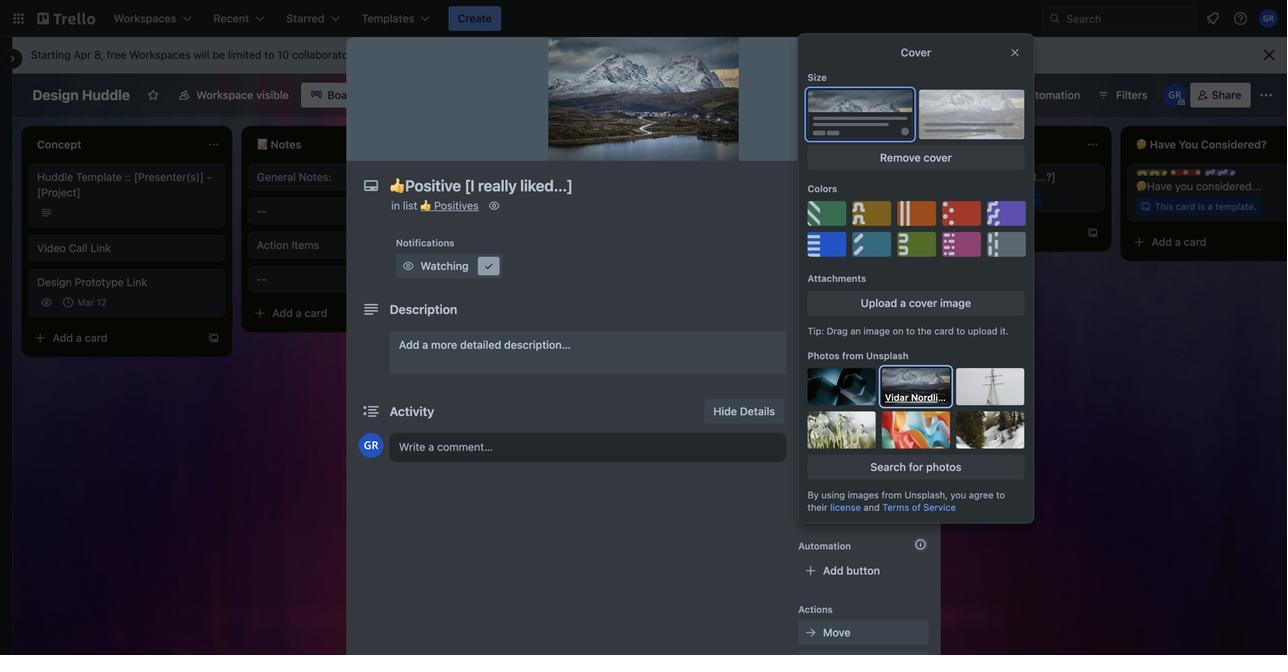 Task type: describe. For each thing, give the bounding box(es) containing it.
0 vertical spatial create from template… image
[[867, 227, 879, 239]]

👎negative [i'm not sure about...]
[[697, 171, 863, 183]]

vidar nordli-mathisen link
[[882, 390, 984, 406]]

general notes: link
[[257, 170, 437, 185]]

2 vertical spatial greg robinson (gregrobinson96) image
[[359, 434, 384, 458]]

board link
[[301, 83, 367, 108]]

a down "[i'm"
[[768, 192, 773, 203]]

add a card for create from template… image for --
[[272, 307, 327, 320]]

general
[[257, 171, 296, 183]]

vidar nordli-mathisen
[[885, 392, 984, 403]]

🤔have you considered... link
[[1136, 179, 1287, 194]]

🙋question
[[917, 171, 972, 183]]

0 horizontal spatial this card is a template.
[[715, 192, 817, 203]]

move link
[[799, 621, 929, 646]]

add right more on the bottom left of the page
[[492, 338, 513, 351]]

remove
[[880, 151, 921, 164]]

to left upload
[[957, 326, 965, 337]]

photos
[[926, 461, 962, 474]]

sm image inside cover link
[[875, 132, 890, 147]]

link for design prototype link
[[127, 276, 147, 289]]

a down [what
[[988, 192, 993, 203]]

color: red, title: none image
[[1170, 170, 1201, 176]]

0 vertical spatial you
[[1175, 180, 1193, 193]]

it.
[[1000, 326, 1009, 337]]

design prototype link
[[37, 276, 147, 289]]

add down 🤔have
[[1152, 236, 1172, 248]]

- inside huddle template :: [presenter(s)] - [project]
[[207, 171, 212, 183]]

🤔have
[[1136, 180, 1172, 193]]

upload a cover image
[[861, 297, 971, 310]]

hide details
[[714, 405, 775, 418]]

by using images from unsplash, you agree to their
[[808, 490, 1005, 513]]

8,
[[94, 48, 104, 61]]

1 horizontal spatial this
[[935, 192, 954, 203]]

upload
[[861, 297, 897, 310]]

figma
[[823, 470, 854, 483]]

starting apr 8, free workspaces will be limited to 10 collaborators.
[[31, 48, 361, 61]]

add a card button for create from template… image related to video call link
[[28, 326, 198, 351]]

add down action items
[[272, 307, 293, 320]]

2 -- link from the top
[[257, 272, 437, 287]]

on
[[893, 326, 904, 337]]

workspace visible
[[197, 89, 289, 101]]

sm image for watching
[[401, 259, 416, 274]]

sm image for automation
[[1000, 83, 1022, 105]]

in
[[391, 199, 400, 212]]

starting
[[31, 48, 71, 61]]

12
[[97, 297, 107, 308]]

sm image for labels
[[803, 283, 819, 299]]

Mar 12 checkbox
[[59, 293, 111, 312]]

a down 🤔have you considered...
[[1175, 236, 1181, 248]]

add button
[[823, 565, 880, 577]]

board
[[328, 89, 358, 101]]

1 vertical spatial power-ups
[[799, 448, 849, 459]]

image for cover
[[940, 297, 971, 310]]

will
[[194, 48, 210, 61]]

unsplash,
[[905, 490, 948, 501]]

members link
[[799, 248, 929, 272]]

about...]
[[821, 171, 863, 183]]

power- inside button
[[910, 89, 946, 101]]

workspaces
[[129, 48, 191, 61]]

to inside by using images from unsplash, you agree to their
[[996, 490, 1005, 501]]

action
[[257, 239, 289, 252]]

mar
[[77, 297, 94, 308]]

video call link link
[[37, 241, 217, 256]]

1 -- from the top
[[257, 205, 267, 218]]

add a card down 🤔have you considered...
[[1152, 236, 1207, 248]]

apr
[[74, 48, 91, 61]]

create from template… image for video call link
[[207, 332, 220, 344]]

create from template… image
[[1087, 227, 1099, 239]]

watching
[[421, 260, 469, 272]]

create
[[458, 12, 492, 25]]

share button
[[1190, 83, 1251, 108]]

1 vertical spatial power-
[[799, 448, 831, 459]]

their
[[808, 502, 828, 513]]

description…
[[504, 339, 571, 351]]

detailed
[[460, 339, 501, 351]]

add down using on the bottom right of page
[[823, 501, 844, 514]]

actions
[[799, 605, 833, 615]]

cover inside button
[[909, 297, 937, 310]]

you inside by using images from unsplash, you agree to their
[[951, 490, 966, 501]]

add down 🙋question on the top of the page
[[932, 226, 952, 239]]

Write a comment text field
[[390, 434, 786, 461]]

using
[[822, 490, 845, 501]]

2 horizontal spatial template.
[[1216, 201, 1257, 212]]

colors
[[808, 183, 837, 194]]

general notes:
[[257, 171, 331, 183]]

sure
[[796, 171, 818, 183]]

items
[[292, 239, 319, 252]]

vidar nordli-mathisen button
[[882, 368, 984, 406]]

Search field
[[1061, 7, 1197, 30]]

1 horizontal spatial greg robinson (gregrobinson96) image
[[1164, 84, 1186, 106]]

vidar
[[885, 392, 909, 403]]

add a more detailed description… link
[[390, 331, 786, 375]]

search for photos button
[[808, 455, 1025, 480]]

power-ups button
[[879, 83, 997, 108]]

license link
[[830, 502, 861, 513]]

color: purple, title: none image
[[1205, 170, 1235, 176]]

move
[[823, 627, 851, 639]]

button
[[847, 565, 880, 577]]

sm image right the watching
[[481, 259, 497, 274]]

action items
[[257, 239, 319, 252]]

drag
[[827, 326, 848, 337]]

mar 12
[[77, 297, 107, 308]]

a right detailed
[[516, 338, 522, 351]]

image for an
[[864, 326, 890, 337]]

sm image for members
[[803, 252, 819, 268]]

not
[[777, 171, 793, 183]]

positives
[[434, 199, 479, 212]]

add inside button
[[823, 565, 844, 577]]

1 vertical spatial sm image
[[487, 198, 502, 214]]

[project]
[[37, 186, 81, 199]]

template
[[76, 171, 122, 183]]

0 notifications image
[[1204, 9, 1222, 28]]

to left 10
[[264, 48, 274, 61]]

call
[[69, 242, 87, 255]]

of
[[912, 502, 921, 513]]

automation button
[[1000, 83, 1090, 108]]

👍
[[420, 199, 431, 212]]



Task type: vqa. For each thing, say whether or not it's contained in the screenshot.
card
yes



Task type: locate. For each thing, give the bounding box(es) containing it.
images
[[848, 490, 879, 501]]

checklist button
[[799, 310, 929, 334]]

open information menu image
[[1233, 11, 1249, 26]]

add a card down mar 12 option
[[53, 332, 108, 344]]

2 vertical spatial ups
[[883, 501, 903, 514]]

create from template… image
[[867, 227, 879, 239], [427, 307, 440, 320], [207, 332, 220, 344]]

-- up 'action'
[[257, 205, 267, 218]]

1 horizontal spatial you
[[1175, 180, 1193, 193]]

[i'm
[[755, 171, 774, 183]]

add a card for create from template… image related to video call link
[[53, 332, 108, 344]]

1 horizontal spatial image
[[940, 297, 971, 310]]

sm image down actions
[[803, 625, 819, 641]]

template. down considered...
[[1216, 201, 1257, 212]]

0 horizontal spatial this
[[715, 192, 734, 203]]

0 vertical spatial greg robinson (gregrobinson96) image
[[1259, 9, 1278, 28]]

design for design prototype link
[[37, 276, 72, 289]]

2 horizontal spatial ups
[[946, 89, 966, 101]]

0 horizontal spatial sm image
[[487, 198, 502, 214]]

0 vertical spatial from
[[842, 351, 864, 362]]

size
[[808, 72, 827, 83]]

from down 'an'
[[842, 351, 864, 362]]

power- down images
[[847, 501, 883, 514]]

to right agree
[[996, 490, 1005, 501]]

-
[[207, 171, 212, 183], [257, 205, 262, 218], [262, 205, 267, 218], [257, 273, 262, 286], [262, 273, 267, 286]]

huddle up [project]
[[37, 171, 73, 183]]

0 vertical spatial cover
[[924, 151, 952, 164]]

0 vertical spatial power-
[[910, 89, 946, 101]]

power-ups up the figma
[[799, 448, 849, 459]]

add a card button for create from template… icon
[[907, 221, 1078, 245]]

notes:
[[299, 171, 331, 183]]

workspace
[[197, 89, 253, 101]]

design down video at the top left of the page
[[37, 276, 72, 289]]

and
[[864, 502, 880, 513]]

🤔have you considered...
[[1136, 180, 1261, 193]]

about...?]
[[1009, 171, 1056, 183]]

add a card for create from template… icon
[[932, 226, 987, 239]]

1 horizontal spatial huddle
[[82, 87, 130, 103]]

design down starting
[[33, 87, 79, 103]]

1 vertical spatial design
[[37, 276, 72, 289]]

1 horizontal spatial power-
[[847, 501, 883, 514]]

0 horizontal spatial power-
[[799, 448, 831, 459]]

0 vertical spatial cover
[[901, 46, 931, 59]]

cover up 🙋question on the top of the page
[[924, 151, 952, 164]]

more
[[431, 339, 457, 351]]

is down 🤔have you considered...
[[1198, 201, 1205, 212]]

0 horizontal spatial you
[[951, 490, 966, 501]]

1 horizontal spatial template.
[[996, 192, 1037, 203]]

share
[[1212, 89, 1242, 101]]

cover inside cover link
[[890, 133, 922, 146]]

2 -- from the top
[[257, 273, 267, 286]]

add a card right more on the bottom left of the page
[[492, 338, 547, 351]]

-- link down general notes: link
[[257, 204, 437, 219]]

power- up cover link
[[910, 89, 946, 101]]

1 vertical spatial cover
[[890, 133, 922, 146]]

tip:
[[808, 326, 824, 337]]

template.
[[776, 192, 817, 203], [996, 192, 1037, 203], [1216, 201, 1257, 212]]

0 vertical spatial --
[[257, 205, 267, 218]]

search
[[871, 461, 906, 474]]

custom fields button
[[799, 407, 929, 423]]

a left more on the bottom left of the page
[[422, 339, 428, 351]]

power-ups up cover link
[[910, 89, 966, 101]]

0 vertical spatial image
[[940, 297, 971, 310]]

upload
[[968, 326, 998, 337]]

1 horizontal spatial this card is a template.
[[935, 192, 1037, 203]]

list
[[403, 199, 418, 212]]

a down 🤔have you considered... link
[[1208, 201, 1213, 212]]

👍 positives link
[[420, 199, 479, 212]]

labels
[[823, 284, 857, 297]]

template. down 🙋question [what about...?] link
[[996, 192, 1037, 203]]

1 vertical spatial -- link
[[257, 272, 437, 287]]

2 vertical spatial power-
[[847, 501, 883, 514]]

1 vertical spatial huddle
[[37, 171, 73, 183]]

2 horizontal spatial sm image
[[1000, 83, 1022, 105]]

limited
[[228, 48, 262, 61]]

sm image right power-ups button
[[1000, 83, 1022, 105]]

to up the members
[[819, 231, 828, 242]]

cover up the
[[909, 297, 937, 310]]

0 horizontal spatial template.
[[776, 192, 817, 203]]

2 horizontal spatial is
[[1198, 201, 1205, 212]]

sm image inside automation button
[[1000, 83, 1022, 105]]

ups inside button
[[946, 89, 966, 101]]

add left button
[[823, 565, 844, 577]]

0 horizontal spatial create from template… image
[[207, 332, 220, 344]]

a inside button
[[900, 297, 906, 310]]

1 vertical spatial automation
[[799, 541, 851, 552]]

image
[[940, 297, 971, 310], [864, 326, 890, 337]]

huddle template :: [presenter(s)] - [project]
[[37, 171, 212, 199]]

0 horizontal spatial automation
[[799, 541, 851, 552]]

2 horizontal spatial this
[[1155, 201, 1174, 212]]

filters button
[[1093, 83, 1152, 108]]

1 horizontal spatial automation
[[1022, 89, 1081, 101]]

cover up power-ups button
[[901, 46, 931, 59]]

power- up the figma
[[799, 448, 831, 459]]

[what
[[975, 171, 1006, 183]]

[presenter(s)]
[[134, 171, 204, 183]]

from inside by using images from unsplash, you agree to their
[[882, 490, 902, 501]]

0 vertical spatial design
[[33, 87, 79, 103]]

image inside button
[[940, 297, 971, 310]]

1 vertical spatial create from template… image
[[427, 307, 440, 320]]

0 vertical spatial link
[[90, 242, 111, 255]]

2 horizontal spatial create from template… image
[[867, 227, 879, 239]]

a right upload
[[900, 297, 906, 310]]

be
[[213, 48, 225, 61]]

huddle down 8, at the top of the page
[[82, 87, 130, 103]]

-- down 'action'
[[257, 273, 267, 286]]

you up service at the bottom
[[951, 490, 966, 501]]

is down 🙋question [what about...?] at top
[[978, 192, 985, 203]]

power-ups inside button
[[910, 89, 966, 101]]

ups up the figma
[[831, 448, 849, 459]]

power-ups
[[910, 89, 966, 101], [799, 448, 849, 459]]

1 vertical spatial cover
[[909, 297, 937, 310]]

mathisen
[[943, 392, 984, 403]]

👎negative [i'm not sure about...] link
[[697, 170, 876, 185]]

terms of service link
[[883, 502, 956, 513]]

0 horizontal spatial ups
[[831, 448, 849, 459]]

by
[[808, 490, 819, 501]]

free
[[107, 48, 126, 61]]

notifications
[[396, 238, 455, 248]]

the
[[918, 326, 932, 337]]

1 vertical spatial image
[[864, 326, 890, 337]]

design inside board name text field
[[33, 87, 79, 103]]

-- link down 'action items' link
[[257, 272, 437, 287]]

add left more on the bottom left of the page
[[399, 339, 419, 351]]

this card is a template. down 🤔have you considered... link
[[1155, 201, 1257, 212]]

for
[[909, 461, 923, 474]]

show menu image
[[1259, 87, 1274, 103]]

0 horizontal spatial link
[[90, 242, 111, 255]]

0 vertical spatial sm image
[[1000, 83, 1022, 105]]

sm image up remove
[[875, 132, 890, 147]]

2 horizontal spatial greg robinson (gregrobinson96) image
[[1259, 9, 1278, 28]]

create from template… image for --
[[427, 307, 440, 320]]

2 vertical spatial create from template… image
[[207, 332, 220, 344]]

search for photos
[[871, 461, 962, 474]]

star or unstar board image
[[147, 89, 159, 101]]

add button button
[[799, 559, 929, 584]]

video
[[37, 242, 66, 255]]

image up upload
[[940, 297, 971, 310]]

1 horizontal spatial power-ups
[[910, 89, 966, 101]]

attachment
[[823, 377, 883, 390]]

0 vertical spatial -- link
[[257, 204, 437, 219]]

visible
[[256, 89, 289, 101]]

filters
[[1116, 89, 1148, 101]]

search image
[[1049, 12, 1061, 25]]

to
[[264, 48, 274, 61], [819, 231, 828, 242], [906, 326, 915, 337], [957, 326, 965, 337], [996, 490, 1005, 501]]

0 vertical spatial automation
[[1022, 89, 1081, 101]]

Board name text field
[[25, 83, 138, 108]]

ups right 'and'
[[883, 501, 903, 514]]

0 vertical spatial power-ups
[[910, 89, 966, 101]]

sm image right positives
[[487, 198, 502, 214]]

1 vertical spatial you
[[951, 490, 966, 501]]

0 horizontal spatial image
[[864, 326, 890, 337]]

sm image down notifications
[[401, 259, 416, 274]]

nordli-
[[911, 392, 943, 403]]

cover inside 'button'
[[924, 151, 952, 164]]

1 horizontal spatial create from template… image
[[427, 307, 440, 320]]

sm image inside members link
[[803, 252, 819, 268]]

this card is a template. down 🙋question [what about...?] at top
[[935, 192, 1037, 203]]

1 vertical spatial greg robinson (gregrobinson96) image
[[1164, 84, 1186, 106]]

1 vertical spatial from
[[882, 490, 902, 501]]

add a card down 🙋question on the top of the page
[[932, 226, 987, 239]]

automation inside automation button
[[1022, 89, 1081, 101]]

sm image inside move link
[[803, 625, 819, 641]]

a
[[768, 192, 773, 203], [988, 192, 993, 203], [1208, 201, 1213, 212], [955, 226, 961, 239], [1175, 236, 1181, 248], [900, 297, 906, 310], [296, 307, 302, 320], [76, 332, 82, 344], [516, 338, 522, 351], [422, 339, 428, 351]]

action items link
[[257, 238, 437, 253]]

custom fields
[[823, 408, 896, 421]]

dates
[[823, 346, 853, 359]]

a down items
[[296, 307, 302, 320]]

a down 🙋question on the top of the page
[[955, 226, 961, 239]]

add a card button for create from template… image for --
[[248, 301, 418, 326]]

2 vertical spatial sm image
[[803, 252, 819, 268]]

ups up remove cover
[[946, 89, 966, 101]]

a down mar 12 option
[[76, 332, 82, 344]]

link for video call link
[[90, 242, 111, 255]]

link right call
[[90, 242, 111, 255]]

hide details link
[[704, 399, 785, 424]]

you
[[1175, 180, 1193, 193], [951, 490, 966, 501]]

0 horizontal spatial power-ups
[[799, 448, 849, 459]]

greg robinson (gregrobinson96) image
[[1259, 9, 1278, 28], [1164, 84, 1186, 106], [359, 434, 384, 458]]

2 horizontal spatial power-
[[910, 89, 946, 101]]

0 horizontal spatial greg robinson (gregrobinson96) image
[[359, 434, 384, 458]]

to right on
[[906, 326, 915, 337]]

in list 👍 positives
[[391, 199, 479, 212]]

collaborators.
[[292, 48, 361, 61]]

0 vertical spatial huddle
[[82, 87, 130, 103]]

sm image
[[1000, 83, 1022, 105], [487, 198, 502, 214], [803, 252, 819, 268]]

this down 🙋question on the top of the page
[[935, 192, 954, 203]]

an
[[851, 326, 861, 337]]

1 vertical spatial link
[[127, 276, 147, 289]]

10
[[277, 48, 289, 61]]

1 vertical spatial ups
[[831, 448, 849, 459]]

primary element
[[0, 0, 1287, 37]]

template. down the 👎negative [i'm not sure about...] link
[[776, 192, 817, 203]]

create button
[[449, 6, 501, 31]]

this down "👎negative"
[[715, 192, 734, 203]]

watching button
[[396, 254, 503, 279]]

design for design huddle
[[33, 87, 79, 103]]

automation left the filters button
[[1022, 89, 1081, 101]]

1 horizontal spatial sm image
[[803, 252, 819, 268]]

photos
[[808, 351, 840, 362]]

0 vertical spatial ups
[[946, 89, 966, 101]]

sm image for move
[[803, 625, 819, 641]]

link down video call link link
[[127, 276, 147, 289]]

sm image left labels
[[803, 283, 819, 299]]

hide
[[714, 405, 737, 418]]

huddle inside board name text field
[[82, 87, 130, 103]]

tip: drag an image on to the card to upload it.
[[808, 326, 1009, 337]]

sm image down the add to card
[[803, 252, 819, 268]]

image right 'an'
[[864, 326, 890, 337]]

add
[[932, 226, 952, 239], [799, 231, 817, 242], [1152, 236, 1172, 248], [272, 307, 293, 320], [53, 332, 73, 344], [492, 338, 513, 351], [399, 339, 419, 351], [823, 501, 844, 514], [823, 565, 844, 577]]

None text field
[[382, 172, 893, 200]]

add down mar 12 option
[[53, 332, 73, 344]]

from up license and terms of service
[[882, 490, 902, 501]]

remove cover button
[[808, 146, 1025, 170]]

add down colors at right
[[799, 231, 817, 242]]

color: yellow, title: none image
[[1136, 170, 1167, 176]]

add a more detailed description…
[[399, 339, 571, 351]]

this card is a template. down "[i'm"
[[715, 192, 817, 203]]

terms
[[883, 502, 909, 513]]

0 horizontal spatial huddle
[[37, 171, 73, 183]]

huddle inside huddle template :: [presenter(s)] - [project]
[[37, 171, 73, 183]]

sm image inside labels link
[[803, 283, 819, 299]]

remove cover
[[880, 151, 952, 164]]

1 horizontal spatial from
[[882, 490, 902, 501]]

sm image
[[875, 132, 890, 147], [401, 259, 416, 274], [481, 259, 497, 274], [803, 283, 819, 299], [803, 625, 819, 641]]

0 horizontal spatial from
[[842, 351, 864, 362]]

1 horizontal spatial ups
[[883, 501, 903, 514]]

activity
[[390, 404, 434, 419]]

link
[[90, 242, 111, 255], [127, 276, 147, 289]]

cover up remove
[[890, 133, 922, 146]]

1 -- link from the top
[[257, 204, 437, 219]]

automation up add button
[[799, 541, 851, 552]]

1 horizontal spatial link
[[127, 276, 147, 289]]

design prototype link link
[[37, 275, 217, 290]]

1 horizontal spatial is
[[978, 192, 985, 203]]

0 horizontal spatial is
[[758, 192, 766, 203]]

2 horizontal spatial this card is a template.
[[1155, 201, 1257, 212]]

checklist
[[823, 315, 871, 328]]

you down color: red, title: none image
[[1175, 180, 1193, 193]]

add a card down items
[[272, 307, 327, 320]]

this down 🤔have
[[1155, 201, 1174, 212]]

considered...
[[1196, 180, 1261, 193]]

members
[[823, 254, 871, 266]]

is down "[i'm"
[[758, 192, 766, 203]]

automation
[[1022, 89, 1081, 101], [799, 541, 851, 552]]

dates button
[[799, 341, 929, 365]]

details
[[740, 405, 775, 418]]

1 vertical spatial --
[[257, 273, 267, 286]]

power-
[[910, 89, 946, 101], [799, 448, 831, 459], [847, 501, 883, 514]]



